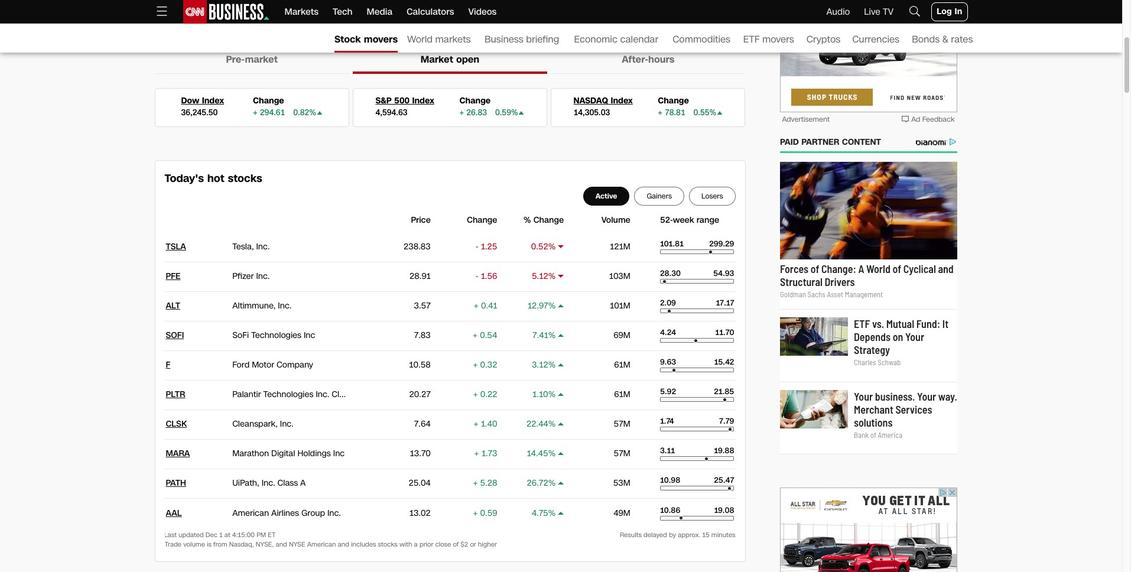 Task type: describe. For each thing, give the bounding box(es) containing it.
pltr link
[[166, 389, 185, 400]]

with
[[399, 540, 412, 549]]

10.98
[[660, 475, 680, 486]]

select markets now image
[[408, 0, 417, 12]]

0.54
[[480, 330, 497, 341]]

+ 0.54
[[473, 330, 497, 341]]

american airlines group inc.
[[232, 507, 341, 519]]

52-
[[660, 214, 673, 225]]

stocks inside results delayed by approx. 15 minutes trade volume is from nasdaq, nyse, and nyse american and includes stocks with a prior close of $2 or higher
[[378, 540, 398, 549]]

21.85
[[714, 386, 734, 397]]

% for 1.10
[[548, 389, 556, 400]]

26.72
[[527, 477, 548, 489]]

+ 26.83
[[459, 108, 487, 118]]

ad feedback
[[911, 115, 955, 124]]

% for 26.72
[[548, 477, 556, 489]]

movers for stock movers
[[364, 33, 398, 46]]

1 vertical spatial class
[[277, 477, 298, 489]]

includes
[[351, 540, 376, 549]]

+ 78.81
[[658, 108, 685, 118]]

tsla
[[166, 241, 186, 252]]

- 1.56
[[475, 271, 497, 282]]

inc. for tesla, inc.
[[256, 241, 270, 252]]

alt
[[166, 300, 180, 311]]

+ 294.61
[[253, 108, 285, 118]]

1.25
[[481, 241, 497, 252]]

+ 1.73
[[474, 448, 497, 459]]

+ for + 26.83
[[459, 108, 464, 118]]

technologies for palantir
[[263, 389, 313, 400]]

f
[[166, 359, 170, 371]]

ford
[[232, 359, 249, 371]]

% for 4.75
[[548, 507, 556, 519]]

index for nasdaq index
[[611, 95, 633, 106]]

+ for + 5.28
[[473, 477, 478, 489]]

altimmune,
[[232, 300, 276, 311]]

57m for 14.45 %
[[614, 448, 630, 459]]

+ for + 294.61
[[253, 108, 258, 118]]

inc. for pfizer inc.
[[256, 271, 270, 282]]

101.81
[[660, 239, 684, 249]]

currencies link
[[852, 23, 902, 53]]

altimmune, inc.
[[232, 300, 292, 311]]

+ 1.40
[[473, 418, 497, 430]]

stock
[[334, 33, 361, 46]]

results
[[620, 530, 642, 539]]

+ for + 0.22
[[473, 389, 478, 400]]

294.61
[[260, 108, 285, 118]]

+ 0.41
[[474, 300, 497, 311]]

78.81
[[665, 108, 685, 118]]

calculators
[[407, 6, 454, 18]]

% for 7.41
[[548, 330, 556, 341]]

etf
[[743, 33, 760, 46]]

stock movers link
[[334, 23, 398, 53]]

+ for + 0.54
[[473, 330, 478, 341]]

1 and from the left
[[276, 540, 287, 549]]

audio
[[826, 6, 850, 18]]

open menu icon image
[[155, 4, 169, 18]]

inc. for cleanspark, inc.
[[280, 418, 294, 430]]

% for 0.59
[[511, 108, 518, 118]]

7.64
[[414, 418, 431, 430]]

change up - 1.25
[[467, 214, 497, 225]]

world markets link
[[407, 23, 475, 53]]

2.09
[[660, 298, 676, 308]]

log
[[937, 6, 952, 17]]

tv
[[883, 6, 894, 18]]

49m
[[613, 507, 630, 519]]

3.11
[[660, 446, 675, 456]]

19.08
[[714, 505, 734, 516]]

at
[[224, 530, 230, 539]]

5.12
[[532, 271, 548, 282]]

s&p 500 index link
[[376, 95, 434, 106]]

17.17
[[716, 298, 734, 308]]

% for 3.12
[[548, 359, 556, 371]]

4:15:00
[[232, 530, 255, 539]]

26.83
[[466, 108, 487, 118]]

holdings
[[297, 448, 331, 459]]

5.92
[[660, 386, 676, 397]]

last
[[164, 530, 177, 539]]

+ for + 1.73
[[474, 448, 479, 459]]

+ for + 0.59
[[473, 507, 478, 519]]

ford motor company
[[232, 359, 313, 371]]

+ for + 0.41
[[474, 300, 479, 311]]

business
[[485, 33, 523, 46]]

uipath,
[[232, 477, 259, 489]]

52-week range
[[660, 214, 719, 225]]

nyse,
[[256, 540, 274, 549]]

0.82
[[293, 108, 309, 118]]

hours
[[648, 53, 674, 66]]

5.12 %
[[532, 271, 556, 282]]

index inside s&p 500 index 4,594.63
[[412, 95, 434, 106]]

pfe link
[[166, 271, 181, 282]]

inc. for altimmune, inc.
[[278, 300, 292, 311]]

% for 0.55
[[709, 108, 716, 118]]

feedback
[[922, 115, 955, 124]]

0.52
[[531, 241, 548, 252]]

61m for 3.12 %
[[614, 359, 630, 371]]

- for - 1.25
[[475, 241, 479, 252]]

tesla,
[[232, 241, 254, 252]]

business briefing
[[485, 33, 559, 46]]

sofi link
[[166, 330, 184, 341]]

technologies for sofi
[[251, 330, 301, 341]]

bonds
[[912, 33, 940, 46]]

36,245.50
[[181, 108, 218, 118]]

% for 0.52
[[548, 241, 556, 252]]

media
[[367, 6, 392, 18]]

economic calendar link
[[574, 23, 663, 53]]

67
[[222, 3, 231, 14]]

1.10
[[532, 389, 548, 400]]

101m
[[610, 300, 630, 311]]

1.56
[[481, 271, 497, 282]]

2 and from the left
[[338, 540, 349, 549]]

index for dow index
[[202, 95, 224, 106]]



Task type: vqa. For each thing, say whether or not it's contained in the screenshot.
bottommost "bite"
no



Task type: locate. For each thing, give the bounding box(es) containing it.
4.75 %
[[532, 507, 556, 519]]

movers down "media" link at the left top
[[364, 33, 398, 46]]

3.57
[[414, 300, 431, 311]]

0 vertical spatial a
[[354, 389, 360, 400]]

change up 0.52 %
[[533, 214, 564, 225]]

- left the 1.25
[[475, 241, 479, 252]]

change for nasdaq index
[[658, 95, 689, 106]]

2 advertisement region from the top
[[780, 488, 957, 572]]

1 horizontal spatial index
[[412, 95, 434, 106]]

sofi technologies inc
[[232, 330, 315, 341]]

2 61m from the top
[[614, 389, 630, 400]]

business briefing link
[[485, 23, 565, 53]]

1
[[219, 530, 223, 539]]

1 vertical spatial 0.59
[[480, 507, 497, 519]]

1.40
[[481, 418, 497, 430]]

1 horizontal spatial american
[[307, 540, 336, 549]]

change for dow index
[[253, 95, 284, 106]]

1 index from the left
[[202, 95, 224, 106]]

1 vertical spatial -
[[475, 271, 478, 282]]

4,594.63
[[376, 108, 407, 118]]

+ for + 78.81
[[658, 108, 662, 118]]

index
[[202, 95, 224, 106], [412, 95, 434, 106], [611, 95, 633, 106]]

inc right holdings
[[333, 448, 345, 459]]

1 vertical spatial 57m
[[614, 448, 630, 459]]

today's hot stocks
[[165, 170, 262, 186]]

2 movers from the left
[[762, 33, 794, 46]]

motor
[[252, 359, 274, 371]]

0 vertical spatial 57m
[[614, 418, 630, 430]]

14.45
[[527, 448, 548, 459]]

0 horizontal spatial stocks
[[228, 170, 262, 186]]

$2
[[460, 540, 468, 549]]

stocks left the with
[[378, 540, 398, 549]]

1 vertical spatial inc
[[333, 448, 345, 459]]

9.63
[[660, 357, 676, 368]]

from
[[213, 540, 227, 549]]

and left nyse
[[276, 540, 287, 549]]

digital
[[271, 448, 295, 459]]

technologies down the company
[[263, 389, 313, 400]]

nasdaq,
[[229, 540, 254, 549]]

0 horizontal spatial inc
[[304, 330, 315, 341]]

inc up the company
[[304, 330, 315, 341]]

54.93
[[713, 268, 734, 279]]

1 horizontal spatial stocks
[[378, 540, 398, 549]]

mara
[[166, 448, 190, 459]]

1 horizontal spatial movers
[[762, 33, 794, 46]]

american up 4:15:00 at bottom
[[232, 507, 269, 519]]

world
[[407, 33, 433, 46]]

american inside results delayed by approx. 15 minutes trade volume is from nasdaq, nyse, and nyse american and includes stocks with a prior close of $2 or higher
[[307, 540, 336, 549]]

1 vertical spatial advertisement region
[[780, 488, 957, 572]]

0 vertical spatial american
[[232, 507, 269, 519]]

and left includes
[[338, 540, 349, 549]]

1 vertical spatial american
[[307, 540, 336, 549]]

stocks right hot
[[228, 170, 262, 186]]

0 horizontal spatial american
[[232, 507, 269, 519]]

4.24
[[660, 327, 676, 338]]

path link
[[166, 477, 186, 489]]

change up 26.83
[[459, 95, 491, 106]]

0.59 down 5.28
[[480, 507, 497, 519]]

% for 22.44
[[548, 418, 556, 430]]

0 horizontal spatial and
[[276, 540, 287, 549]]

61m left 5.92 at bottom right
[[614, 389, 630, 400]]

238.83
[[404, 241, 431, 252]]

10.86
[[660, 505, 680, 516]]

2 57m from the top
[[614, 448, 630, 459]]

0.59 right 26.83
[[495, 108, 511, 118]]

company
[[277, 359, 313, 371]]

3 index from the left
[[611, 95, 633, 106]]

+ left the 78.81
[[658, 108, 662, 118]]

market open
[[421, 53, 479, 66]]

hot
[[207, 170, 224, 186]]

technologies up ford motor company
[[251, 330, 301, 341]]

57m
[[614, 418, 630, 430], [614, 448, 630, 459]]

+ left the 294.61
[[253, 108, 258, 118]]

sofi
[[166, 330, 184, 341]]

1 horizontal spatial class
[[332, 389, 352, 400]]

1 horizontal spatial and
[[338, 540, 349, 549]]

etf movers link
[[743, 23, 797, 53]]

movers right "etf"
[[762, 33, 794, 46]]

log in
[[937, 6, 962, 17]]

updated
[[178, 530, 204, 539]]

0 vertical spatial 0.59
[[495, 108, 511, 118]]

search icon image
[[908, 4, 922, 18]]

1 vertical spatial stocks
[[378, 540, 398, 549]]

markets link
[[285, 0, 318, 24]]

0.41
[[481, 300, 497, 311]]

3.12
[[532, 359, 548, 371]]

0 horizontal spatial movers
[[364, 33, 398, 46]]

volume
[[183, 540, 205, 549]]

57m up 53m
[[614, 448, 630, 459]]

1 horizontal spatial inc
[[333, 448, 345, 459]]

advertisement region
[[780, 0, 957, 112], [780, 488, 957, 572]]

0 horizontal spatial a
[[300, 477, 306, 489]]

clsk
[[166, 418, 187, 430]]

0 vertical spatial stocks
[[228, 170, 262, 186]]

0 vertical spatial inc
[[304, 330, 315, 341]]

5.28
[[480, 477, 497, 489]]

1 advertisement region from the top
[[780, 0, 957, 112]]

1 movers from the left
[[364, 33, 398, 46]]

range
[[697, 214, 719, 225]]

+ left 0.41 in the left of the page
[[474, 300, 479, 311]]

% for 14.45
[[548, 448, 556, 459]]

bonds & rates
[[912, 33, 973, 46]]

movers for etf movers
[[762, 33, 794, 46]]

market
[[245, 53, 278, 66]]

2 index from the left
[[412, 95, 434, 106]]

25.47
[[714, 475, 734, 486]]

0 vertical spatial -
[[475, 241, 479, 252]]

1 vertical spatial a
[[300, 477, 306, 489]]

calculators link
[[407, 0, 454, 24]]

% for 0.82
[[309, 108, 316, 118]]

0.55
[[694, 108, 709, 118]]

+ for + 0.32
[[473, 359, 478, 371]]

group
[[301, 507, 325, 519]]

+ left 5.28
[[473, 477, 478, 489]]

market open link
[[353, 47, 547, 74]]

commodities
[[673, 33, 730, 46]]

12.97
[[528, 300, 548, 311]]

0.59
[[495, 108, 511, 118], [480, 507, 497, 519]]

0 vertical spatial 61m
[[614, 359, 630, 371]]

% for 5.12
[[548, 271, 556, 282]]

500
[[394, 95, 410, 106]]

61m for 1.10 %
[[614, 389, 630, 400]]

57m left 1.74
[[614, 418, 630, 430]]

0 horizontal spatial class
[[277, 477, 298, 489]]

0 vertical spatial advertisement region
[[780, 0, 957, 112]]

+ down + 5.28
[[473, 507, 478, 519]]

+ left 26.83
[[459, 108, 464, 118]]

f link
[[166, 359, 170, 371]]

pre-
[[226, 53, 245, 66]]

61m down 69m
[[614, 359, 630, 371]]

american right nyse
[[307, 540, 336, 549]]

- left 1.56 at left top
[[475, 271, 478, 282]]

inc. for uipath, inc. class a
[[262, 477, 275, 489]]

1 vertical spatial technologies
[[263, 389, 313, 400]]

1 - from the top
[[475, 241, 479, 252]]

after-hours link
[[551, 47, 745, 74]]

0 horizontal spatial index
[[202, 95, 224, 106]]

change up + 294.61
[[253, 95, 284, 106]]

tesla, inc.
[[232, 241, 270, 252]]

tech
[[333, 6, 353, 18]]

+ left 1.40
[[473, 418, 478, 430]]

after-
[[622, 53, 648, 66]]

1 57m from the top
[[614, 418, 630, 430]]

dow index 36,245.50
[[181, 95, 224, 118]]

clsk link
[[166, 418, 187, 430]]

2 horizontal spatial index
[[611, 95, 633, 106]]

marathon digital holdings inc
[[232, 448, 345, 459]]

+ for + 1.40
[[473, 418, 478, 430]]

s&p
[[376, 95, 392, 106]]

briefing
[[526, 33, 559, 46]]

rates
[[951, 33, 973, 46]]

0 vertical spatial technologies
[[251, 330, 301, 341]]

a
[[414, 540, 418, 549]]

stock movers
[[334, 33, 398, 46]]

technologies
[[251, 330, 301, 341], [263, 389, 313, 400]]

% for 12.97
[[548, 300, 556, 311]]

aal
[[166, 507, 182, 519]]

or
[[470, 540, 476, 549]]

1 horizontal spatial a
[[354, 389, 360, 400]]

- for - 1.56
[[475, 271, 478, 282]]

1.73
[[481, 448, 497, 459]]

delayed
[[644, 530, 667, 539]]

videos
[[468, 6, 497, 18]]

currencies
[[852, 33, 899, 46]]

change for s&p 500 index
[[459, 95, 491, 106]]

12.97 %
[[528, 300, 556, 311]]

economic
[[574, 33, 617, 46]]

57m for 22.44 %
[[614, 418, 630, 430]]

week
[[673, 214, 694, 225]]

121m
[[610, 241, 630, 252]]

1 61m from the top
[[614, 359, 630, 371]]

+ 0.32
[[473, 359, 497, 371]]

2 - from the top
[[475, 271, 478, 282]]

index inside 'dow index 36,245.50'
[[202, 95, 224, 106]]

index right 'nasdaq'
[[611, 95, 633, 106]]

open
[[456, 53, 479, 66]]

+ left 0.54
[[473, 330, 478, 341]]

1 vertical spatial 61m
[[614, 389, 630, 400]]

0 vertical spatial class
[[332, 389, 352, 400]]

index inside nasdaq index 14,305.03
[[611, 95, 633, 106]]

25.04
[[409, 477, 431, 489]]

index right 500
[[412, 95, 434, 106]]

dec
[[206, 530, 217, 539]]

higher
[[478, 540, 497, 549]]

+ left 1.73
[[474, 448, 479, 459]]

mara link
[[166, 448, 190, 459]]

index up 36,245.50
[[202, 95, 224, 106]]

losers
[[701, 191, 723, 201]]

+ left 0.32
[[473, 359, 478, 371]]

+ left 0.22
[[473, 389, 478, 400]]

change up the 78.81
[[658, 95, 689, 106]]



